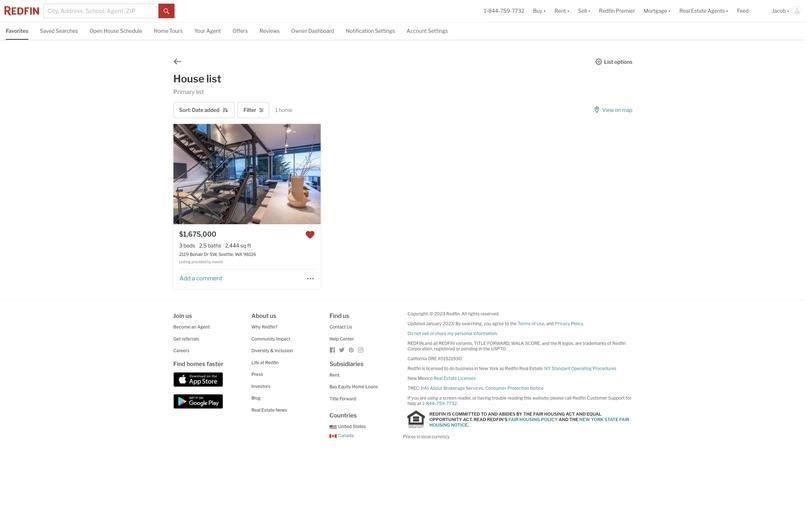 Task type: describe. For each thing, give the bounding box(es) containing it.
primary
[[173, 89, 195, 96]]

1- for 1-844-759-7732 .
[[423, 401, 426, 406]]

abides
[[499, 411, 516, 417]]

using
[[428, 395, 439, 401]]

favorite button checkbox
[[306, 230, 315, 240]]

committed
[[452, 411, 480, 417]]

york
[[592, 417, 604, 422]]

support
[[609, 395, 625, 401]]

1 horizontal spatial in
[[475, 366, 478, 371]]

844- for 1-844-759-7732
[[489, 8, 501, 14]]

reading
[[508, 395, 524, 401]]

become
[[173, 324, 191, 330]]

community impact button
[[252, 336, 291, 342]]

forward,
[[488, 341, 511, 346]]

forward
[[340, 396, 357, 401]]

why
[[252, 324, 261, 330]]

1 home
[[276, 107, 293, 113]]

redfin inside redfin and all redfin variants, title forward, walk score, and the r logos, are trademarks of redfin corporation, registered or pending in the uspto.
[[613, 341, 626, 346]]

rights
[[468, 311, 480, 317]]

1 horizontal spatial you
[[484, 321, 492, 326]]

0 vertical spatial to
[[505, 321, 509, 326]]

owner dashboard
[[292, 28, 334, 34]]

redfin left is
[[408, 366, 421, 371]]

notification settings link
[[346, 22, 395, 39]]

rent
[[555, 8, 566, 14]]

submit search image
[[164, 8, 170, 14]]

find for find us
[[330, 313, 342, 320]]

careers
[[173, 348, 190, 353]]

updated january 2023: by searching, you agree to the terms of use , and privacy policy .
[[408, 321, 584, 326]]

equal
[[587, 411, 602, 417]]

ny standard operating procedures link
[[545, 366, 617, 371]]

844- for 1-844-759-7732 .
[[426, 401, 437, 406]]

favorite button image
[[306, 230, 315, 240]]

1- for 1-844-759-7732
[[484, 8, 489, 14]]

consumer protection notice link
[[486, 386, 544, 391]]

prices
[[403, 434, 416, 440]]

community
[[252, 336, 275, 342]]

registered
[[434, 346, 455, 352]]

add a comment
[[180, 275, 222, 282]]

united
[[339, 424, 352, 429]]

opportunity
[[430, 417, 463, 422]]

0 vertical spatial at
[[260, 360, 264, 365]]

terms
[[518, 321, 531, 326]]

redfin?
[[262, 324, 278, 330]]

redfin right as
[[505, 366, 519, 371]]

rent ▾ button
[[555, 0, 570, 22]]

or inside if you are using a screen reader, or having trouble reading this website, please call redfin customer support for help at
[[473, 395, 477, 401]]

▾ for rent ▾
[[568, 8, 570, 14]]

0 horizontal spatial or
[[430, 331, 435, 336]]

1 horizontal spatial housing
[[520, 417, 540, 422]]

do
[[408, 331, 414, 336]]

beds
[[184, 243, 195, 249]]

redfin down my
[[439, 341, 455, 346]]

redfin down "&"
[[265, 360, 279, 365]]

seattle,
[[219, 252, 234, 257]]

dr
[[204, 252, 209, 257]]

1 horizontal spatial the
[[510, 321, 517, 326]]

title
[[330, 396, 339, 401]]

agent inside your agent link
[[207, 28, 221, 34]]

2023:
[[443, 321, 455, 326]]

faster
[[207, 361, 224, 367]]

0 vertical spatial house
[[104, 28, 119, 34]]

sq
[[241, 243, 246, 249]]

find for find homes faster
[[173, 361, 186, 367]]

add a comment button
[[179, 275, 223, 282]]

notice
[[530, 386, 544, 391]]

mortgage ▾
[[644, 8, 671, 14]]

759- for 1-844-759-7732
[[501, 8, 512, 14]]

tours
[[170, 28, 183, 34]]

act
[[566, 411, 575, 417]]

7732 for 1-844-759-7732 .
[[447, 401, 457, 406]]

subsidiaries
[[330, 361, 364, 367]]

3 photo of 2119 bonair dr sw, seattle, wa 98116 image from the left
[[321, 124, 468, 224]]

account settings link
[[407, 22, 448, 39]]

premier
[[616, 8, 636, 14]]

0 horizontal spatial fair
[[509, 417, 519, 422]]

real left 'estate.' at the right of the page
[[520, 366, 529, 371]]

are inside if you are using a screen reader, or having trouble reading this website, please call redfin customer support for help at
[[420, 395, 427, 401]]

options
[[615, 59, 633, 65]]

dashboard
[[309, 28, 334, 34]]

in inside redfin and all redfin variants, title forward, walk score, and the r logos, are trademarks of redfin corporation, registered or pending in the uspto.
[[479, 346, 483, 352]]

. down committed
[[468, 422, 469, 428]]

operating
[[572, 366, 592, 371]]

rent. button
[[330, 372, 341, 378]]

1 horizontal spatial ,
[[545, 321, 546, 326]]

settings for account settings
[[428, 28, 448, 34]]

blog
[[252, 395, 261, 401]]

▾ for sell ▾
[[588, 8, 591, 14]]

use
[[537, 321, 545, 326]]

1 horizontal spatial new
[[479, 366, 489, 371]]

us for find us
[[343, 313, 350, 320]]

3 beds
[[179, 243, 195, 249]]

center
[[340, 336, 354, 342]]

0 vertical spatial of
[[532, 321, 536, 326]]

new york state fair housing notice
[[430, 417, 630, 428]]

98116
[[243, 252, 256, 257]]

0 horizontal spatial 1-844-759-7732 link
[[423, 401, 457, 406]]

offers link
[[233, 22, 248, 39]]

1 horizontal spatial estate
[[444, 376, 457, 381]]

. right screen
[[457, 401, 458, 406]]

get
[[173, 336, 181, 342]]

diversity & inclusion button
[[252, 348, 293, 353]]

this
[[524, 395, 532, 401]]

fair housing policy link
[[509, 417, 558, 422]]

licenses
[[458, 376, 476, 381]]

are inside redfin and all redfin variants, title forward, walk score, and the r logos, are trademarks of redfin corporation, registered or pending in the uspto.
[[576, 341, 582, 346]]

why redfin?
[[252, 324, 278, 330]]

0 horizontal spatial and
[[488, 411, 498, 417]]

jacob ▾
[[773, 8, 790, 14]]

owner
[[292, 28, 307, 34]]

standard
[[552, 366, 571, 371]]

1 horizontal spatial the
[[570, 417, 579, 422]]

mexico
[[418, 376, 433, 381]]

find us
[[330, 313, 350, 320]]

1
[[276, 107, 278, 113]]

title forward
[[330, 396, 357, 401]]

bonair
[[190, 252, 203, 257]]

1 vertical spatial list
[[196, 89, 204, 96]]

bay equity home loans button
[[330, 384, 378, 390]]

open house schedule link
[[90, 22, 142, 39]]

1 vertical spatial agent
[[197, 324, 210, 330]]

owner dashboard link
[[292, 22, 334, 39]]

share
[[435, 331, 447, 336]]

please
[[551, 395, 564, 401]]

▾ for jacob ▾
[[788, 8, 790, 14]]

dre
[[428, 356, 437, 361]]

home
[[279, 107, 293, 113]]

real estate agents ▾ button
[[676, 0, 733, 22]]

brokerage
[[444, 386, 465, 391]]

impact
[[276, 336, 291, 342]]

real estate news button
[[252, 407, 287, 413]]

1 horizontal spatial home
[[352, 384, 365, 390]]

for
[[626, 395, 632, 401]]

at inside if you are using a screen reader, or having trouble reading this website, please call redfin customer support for help at
[[418, 401, 422, 406]]

january
[[426, 321, 442, 326]]

1 horizontal spatial and
[[559, 417, 569, 422]]

759- for 1-844-759-7732 .
[[437, 401, 447, 406]]

redfin instagram image
[[358, 347, 364, 353]]

sell ▾ button
[[574, 0, 595, 22]]

. right the privacy
[[583, 321, 584, 326]]

bay equity home loans
[[330, 384, 378, 390]]

0 horizontal spatial home
[[154, 28, 168, 34]]

policy
[[541, 417, 558, 422]]

list
[[605, 59, 614, 65]]

redfin premier button
[[595, 0, 640, 22]]



Task type: vqa. For each thing, say whether or not it's contained in the screenshot.
2,350 Sq Ft (Lot)
no



Task type: locate. For each thing, give the bounding box(es) containing it.
the left r
[[551, 341, 558, 346]]

1 horizontal spatial fair
[[534, 411, 544, 417]]

1 vertical spatial about
[[430, 386, 443, 391]]

7732 up is
[[447, 401, 457, 406]]

york
[[490, 366, 499, 371]]

updated
[[408, 321, 425, 326]]

a right add
[[192, 275, 195, 282]]

home tours link
[[154, 22, 183, 39]]

1 photo of 2119 bonair dr sw, seattle, wa 98116 image from the left
[[26, 124, 174, 224]]

redfin for is
[[430, 411, 446, 417]]

sell
[[579, 8, 587, 14]]

website,
[[533, 395, 550, 401]]

1 vertical spatial house
[[173, 73, 205, 85]]

0 horizontal spatial 1-
[[423, 401, 426, 406]]

1 vertical spatial 1-844-759-7732 link
[[423, 401, 457, 406]]

759- up opportunity
[[437, 401, 447, 406]]

0 vertical spatial or
[[430, 331, 435, 336]]

us up redfin?
[[270, 313, 277, 320]]

home
[[154, 28, 168, 34], [352, 384, 365, 390]]

1 settings from the left
[[375, 28, 395, 34]]

find down careers button
[[173, 361, 186, 367]]

us for join us
[[186, 313, 192, 320]]

at right help
[[418, 401, 422, 406]]

0 horizontal spatial about
[[252, 313, 269, 320]]

and right use
[[547, 321, 554, 326]]

a inside if you are using a screen reader, or having trouble reading this website, please call redfin customer support for help at
[[440, 395, 442, 401]]

0 horizontal spatial us
[[186, 313, 192, 320]]

housing inside new york state fair housing notice
[[430, 422, 450, 428]]

searches
[[56, 28, 78, 34]]

us
[[186, 313, 192, 320], [270, 313, 277, 320], [343, 313, 350, 320]]

0 vertical spatial agent
[[207, 28, 221, 34]]

filter button
[[238, 102, 270, 118]]

canadian flag image
[[330, 434, 337, 438]]

on
[[615, 107, 621, 113]]

you inside if you are using a screen reader, or having trouble reading this website, please call redfin customer support for help at
[[412, 395, 419, 401]]

1 vertical spatial or
[[456, 346, 461, 352]]

reserved.
[[481, 311, 500, 317]]

1 horizontal spatial settings
[[428, 28, 448, 34]]

estate left agents
[[692, 8, 707, 14]]

added
[[205, 107, 220, 113]]

0 horizontal spatial to
[[444, 366, 449, 371]]

. down agree
[[497, 331, 498, 336]]

careers button
[[173, 348, 190, 353]]

1 vertical spatial you
[[412, 395, 419, 401]]

agent right your in the left top of the page
[[207, 28, 221, 34]]

1 horizontal spatial 844-
[[489, 8, 501, 14]]

feed button
[[733, 0, 768, 22]]

new up trec:
[[408, 376, 417, 381]]

home left tours at the left
[[154, 28, 168, 34]]

0 horizontal spatial estate
[[262, 407, 275, 413]]

bay
[[330, 384, 338, 390]]

2 ▾ from the left
[[568, 8, 570, 14]]

0 vertical spatial about
[[252, 313, 269, 320]]

0 vertical spatial list
[[207, 73, 221, 85]]

0 vertical spatial 1-844-759-7732 link
[[484, 8, 525, 14]]

0 vertical spatial find
[[330, 313, 342, 320]]

list up added
[[207, 73, 221, 85]]

inclusion
[[275, 348, 293, 353]]

settings for notification settings
[[375, 28, 395, 34]]

2.5
[[199, 243, 207, 249]]

you up information
[[484, 321, 492, 326]]

to
[[481, 411, 487, 417]]

redfin right call
[[573, 395, 587, 401]]

0 horizontal spatial 7732
[[447, 401, 457, 406]]

is
[[422, 366, 426, 371]]

diversity & inclusion
[[252, 348, 293, 353]]

2 horizontal spatial estate
[[692, 8, 707, 14]]

redfin down 1-844-759-7732 .
[[430, 411, 446, 417]]

not
[[415, 331, 421, 336]]

1 horizontal spatial 1-
[[484, 8, 489, 14]]

7732 left buy
[[512, 8, 525, 14]]

help center button
[[330, 336, 354, 342]]

2 us from the left
[[270, 313, 277, 320]]

estate.
[[530, 366, 544, 371]]

and right score,
[[542, 341, 550, 346]]

redfin inside redfin is committed to and abides by the fair housing act and equal opportunity act. read redfin's
[[430, 411, 446, 417]]

the left the terms in the bottom right of the page
[[510, 321, 517, 326]]

or left pending
[[456, 346, 461, 352]]

photo of 2119 bonair dr sw, seattle, wa 98116 image
[[26, 124, 174, 224], [173, 124, 321, 224], [321, 124, 468, 224]]

download the redfin app from the google play store image
[[173, 394, 223, 409]]

us flag image
[[330, 425, 337, 429]]

estate for news
[[262, 407, 275, 413]]

3 ▾ from the left
[[588, 8, 591, 14]]

fair housing policy and the
[[509, 417, 580, 422]]

us for about us
[[270, 313, 277, 320]]

0 horizontal spatial new
[[408, 376, 417, 381]]

1 horizontal spatial of
[[608, 341, 612, 346]]

view on map
[[603, 107, 633, 113]]

your agent
[[195, 28, 221, 34]]

2 settings from the left
[[428, 28, 448, 34]]

or inside redfin and all redfin variants, title forward, walk score, and the r logos, are trademarks of redfin corporation, registered or pending in the uspto.
[[456, 346, 461, 352]]

redfin inside if you are using a screen reader, or having trouble reading this website, please call redfin customer support for help at
[[573, 395, 587, 401]]

1 vertical spatial 844-
[[426, 401, 437, 406]]

redfin pinterest image
[[349, 347, 355, 353]]

1 vertical spatial estate
[[444, 376, 457, 381]]

2 horizontal spatial or
[[473, 395, 477, 401]]

redfin twitter image
[[339, 347, 345, 353]]

2 vertical spatial or
[[473, 395, 477, 401]]

▾ right rent
[[568, 8, 570, 14]]

0 horizontal spatial you
[[412, 395, 419, 401]]

open
[[90, 28, 103, 34]]

real down licensed
[[434, 376, 443, 381]]

0 vertical spatial home
[[154, 28, 168, 34]]

redfin
[[600, 8, 615, 14], [613, 341, 626, 346], [265, 360, 279, 365], [408, 366, 421, 371], [505, 366, 519, 371], [573, 395, 587, 401]]

fair inside redfin is committed to and abides by the fair housing act and equal opportunity act. read redfin's
[[534, 411, 544, 417]]

estate down do
[[444, 376, 457, 381]]

about up using
[[430, 386, 443, 391]]

united states
[[339, 424, 366, 429]]

of inside redfin and all redfin variants, title forward, walk score, and the r logos, are trademarks of redfin corporation, registered or pending in the uspto.
[[608, 341, 612, 346]]

0 horizontal spatial list
[[196, 89, 204, 96]]

1 us from the left
[[186, 313, 192, 320]]

1-844-759-7732 link left buy
[[484, 8, 525, 14]]

0 horizontal spatial of
[[532, 321, 536, 326]]

6 ▾ from the left
[[788, 8, 790, 14]]

real down the blog
[[252, 407, 261, 413]]

list options
[[605, 59, 633, 65]]

life
[[252, 360, 259, 365]]

currency
[[432, 434, 450, 440]]

redfin down the not
[[408, 341, 424, 346]]

real estate agents ▾
[[680, 8, 729, 14]]

and right 'to'
[[488, 411, 498, 417]]

uspto.
[[491, 346, 507, 352]]

are left using
[[420, 395, 427, 401]]

countries
[[330, 412, 357, 419]]

get referrals button
[[173, 336, 199, 342]]

7732 for 1-844-759-7732
[[512, 8, 525, 14]]

1 horizontal spatial us
[[270, 313, 277, 320]]

personal
[[455, 331, 473, 336]]

0 horizontal spatial the
[[524, 411, 533, 417]]

0 vertical spatial 759-
[[501, 8, 512, 14]]

life at redfin
[[252, 360, 279, 365]]

news
[[276, 407, 287, 413]]

favorites link
[[6, 22, 28, 39]]

1 vertical spatial 1-
[[423, 401, 426, 406]]

us up us
[[343, 313, 350, 320]]

settings right 'account'
[[428, 28, 448, 34]]

the inside redfin is committed to and abides by the fair housing act and equal opportunity act. read redfin's
[[524, 411, 533, 417]]

1 horizontal spatial find
[[330, 313, 342, 320]]

▾ for mortgage ▾
[[669, 8, 671, 14]]

:
[[190, 107, 191, 113]]

1 vertical spatial to
[[444, 366, 449, 371]]

1 horizontal spatial about
[[430, 386, 443, 391]]

of right trademarks
[[608, 341, 612, 346]]

redfin for and
[[408, 341, 424, 346]]

0 horizontal spatial at
[[260, 360, 264, 365]]

, left the privacy
[[545, 321, 546, 326]]

1 horizontal spatial 7732
[[512, 8, 525, 14]]

0 horizontal spatial find
[[173, 361, 186, 367]]

join us
[[173, 313, 192, 320]]

screen
[[443, 395, 457, 401]]

and right act
[[576, 411, 586, 417]]

info about brokerage services link
[[421, 386, 484, 391]]

us right "join"
[[186, 313, 192, 320]]

759- left buy
[[501, 8, 512, 14]]

1 horizontal spatial list
[[207, 73, 221, 85]]

0 horizontal spatial housing
[[430, 422, 450, 428]]

redfin inside button
[[600, 8, 615, 14]]

1-844-759-7732 link up is
[[423, 401, 457, 406]]

fair inside new york state fair housing notice
[[620, 417, 630, 422]]

sell
[[422, 331, 429, 336]]

redfin facebook image
[[330, 347, 336, 353]]

find up contact
[[330, 313, 342, 320]]

2 horizontal spatial and
[[576, 411, 586, 417]]

mortgage ▾ button
[[640, 0, 676, 22]]

0 vertical spatial are
[[576, 341, 582, 346]]

the left uspto.
[[484, 346, 490, 352]]

0 horizontal spatial are
[[420, 395, 427, 401]]

settings right notification in the top left of the page
[[375, 28, 395, 34]]

1 horizontal spatial 1-844-759-7732 link
[[484, 8, 525, 14]]

to right agree
[[505, 321, 509, 326]]

0 horizontal spatial in
[[417, 434, 421, 440]]

favorites
[[6, 28, 28, 34]]

1 horizontal spatial at
[[418, 401, 422, 406]]

0 vertical spatial 1-
[[484, 8, 489, 14]]

or down services
[[473, 395, 477, 401]]

1 vertical spatial are
[[420, 395, 427, 401]]

are right "logos,"
[[576, 341, 582, 346]]

about up why
[[252, 313, 269, 320]]

local
[[422, 434, 431, 440]]

house up primary
[[173, 73, 205, 85]]

1-844-759-7732 link
[[484, 8, 525, 14], [423, 401, 457, 406]]

0 horizontal spatial ,
[[484, 386, 485, 391]]

0 horizontal spatial a
[[192, 275, 195, 282]]

in right pending
[[479, 346, 483, 352]]

equal housing opportunity image
[[408, 411, 425, 428]]

▾ right 'mortgage'
[[669, 8, 671, 14]]

loans
[[366, 384, 378, 390]]

1 vertical spatial 759-
[[437, 401, 447, 406]]

redfin is committed to and abides by the fair housing act and equal opportunity act. read redfin's
[[430, 411, 602, 422]]

customer
[[587, 395, 608, 401]]

1 horizontal spatial 759-
[[501, 8, 512, 14]]

view on map button
[[594, 102, 633, 118]]

redfin right trademarks
[[613, 341, 626, 346]]

at right life
[[260, 360, 264, 365]]

2 horizontal spatial us
[[343, 313, 350, 320]]

0 horizontal spatial the
[[484, 346, 490, 352]]

0 vertical spatial new
[[479, 366, 489, 371]]

sell ▾ button
[[579, 0, 591, 22]]

▾ for buy ▾
[[544, 8, 546, 14]]

▾ right buy
[[544, 8, 546, 14]]

house right open
[[104, 28, 119, 34]]

add
[[180, 275, 191, 282]]

estate inside real estate agents ▾ link
[[692, 8, 707, 14]]

title
[[474, 341, 487, 346]]

to left do
[[444, 366, 449, 371]]

the right by
[[524, 411, 533, 417]]

and right policy
[[559, 417, 569, 422]]

services
[[466, 386, 484, 391]]

housing inside redfin is committed to and abides by the fair housing act and equal opportunity act. read redfin's
[[545, 411, 565, 417]]

1 vertical spatial find
[[173, 361, 186, 367]]

estate for agents
[[692, 8, 707, 14]]

1 horizontal spatial to
[[505, 321, 509, 326]]

real inside dropdown button
[[680, 8, 690, 14]]

find homes faster
[[173, 361, 224, 367]]

of left use
[[532, 321, 536, 326]]

map
[[623, 107, 633, 113]]

join
[[173, 313, 184, 320]]

0 horizontal spatial settings
[[375, 28, 395, 34]]

5 ▾ from the left
[[727, 8, 729, 14]]

2119
[[179, 252, 189, 257]]

2 vertical spatial in
[[417, 434, 421, 440]]

1 vertical spatial ,
[[484, 386, 485, 391]]

4 ▾ from the left
[[669, 8, 671, 14]]

policy
[[571, 321, 583, 326]]

comment
[[196, 275, 222, 282]]

▾ right sell
[[588, 8, 591, 14]]

▾ right jacob
[[788, 8, 790, 14]]

corporation,
[[408, 346, 433, 352]]

or
[[430, 331, 435, 336], [456, 346, 461, 352], [473, 395, 477, 401]]

0 horizontal spatial house
[[104, 28, 119, 34]]

redfin left premier
[[600, 8, 615, 14]]

sort
[[179, 107, 190, 113]]

about us
[[252, 313, 277, 320]]

1 vertical spatial home
[[352, 384, 365, 390]]

1 horizontal spatial a
[[440, 395, 442, 401]]

, up having
[[484, 386, 485, 391]]

you right if at the bottom right of the page
[[412, 395, 419, 401]]

agent right an
[[197, 324, 210, 330]]

1 ▾ from the left
[[544, 8, 546, 14]]

2,444 sq ft
[[225, 243, 251, 249]]

1 vertical spatial new
[[408, 376, 417, 381]]

your agent link
[[195, 22, 221, 39]]

house
[[104, 28, 119, 34], [173, 73, 205, 85]]

0 vertical spatial in
[[479, 346, 483, 352]]

estate left news
[[262, 407, 275, 413]]

2 horizontal spatial in
[[479, 346, 483, 352]]

redfin premier
[[600, 8, 636, 14]]

0 horizontal spatial 759-
[[437, 401, 447, 406]]

1 vertical spatial at
[[418, 401, 422, 406]]

2 horizontal spatial fair
[[620, 417, 630, 422]]

City, Address, School, Agent, ZIP search field
[[43, 4, 159, 18]]

diversity
[[252, 348, 270, 353]]

house inside house list primary list
[[173, 73, 205, 85]]

redfin's
[[487, 417, 508, 422]]

in right business
[[475, 366, 478, 371]]

▾ right agents
[[727, 8, 729, 14]]

in left local
[[417, 434, 421, 440]]

download the redfin app on the apple app store image
[[173, 372, 223, 387]]

list right primary
[[196, 89, 204, 96]]

home left "loans"
[[352, 384, 365, 390]]

new left 'york' at right
[[479, 366, 489, 371]]

2 horizontal spatial housing
[[545, 411, 565, 417]]

0 vertical spatial 7732
[[512, 8, 525, 14]]

real estate licenses link
[[434, 376, 476, 381]]

the left new
[[570, 417, 579, 422]]

844-
[[489, 8, 501, 14], [426, 401, 437, 406]]

0 horizontal spatial 844-
[[426, 401, 437, 406]]

0 vertical spatial ,
[[545, 321, 546, 326]]

0 vertical spatial you
[[484, 321, 492, 326]]

by
[[456, 321, 461, 326]]

and left all
[[425, 341, 433, 346]]

0 vertical spatial a
[[192, 275, 195, 282]]

house list primary list
[[173, 73, 221, 96]]

a right using
[[440, 395, 442, 401]]

1 horizontal spatial house
[[173, 73, 205, 85]]

redfin is licensed to do business in new york as redfin real estate. ny standard operating procedures
[[408, 366, 617, 371]]

2119 bonair dr sw, seattle, wa 98116 listing provided by nwmls
[[179, 252, 256, 264]]

protection
[[508, 386, 530, 391]]

1 horizontal spatial or
[[456, 346, 461, 352]]

3 us from the left
[[343, 313, 350, 320]]

searching,
[[462, 321, 483, 326]]

or right sell in the right of the page
[[430, 331, 435, 336]]

california
[[408, 356, 427, 361]]

2 photo of 2119 bonair dr sw, seattle, wa 98116 image from the left
[[173, 124, 321, 224]]

2 vertical spatial estate
[[262, 407, 275, 413]]

real right mortgage ▾
[[680, 8, 690, 14]]

2 horizontal spatial the
[[551, 341, 558, 346]]

2.5 baths
[[199, 243, 221, 249]]

in
[[479, 346, 483, 352], [475, 366, 478, 371], [417, 434, 421, 440]]



